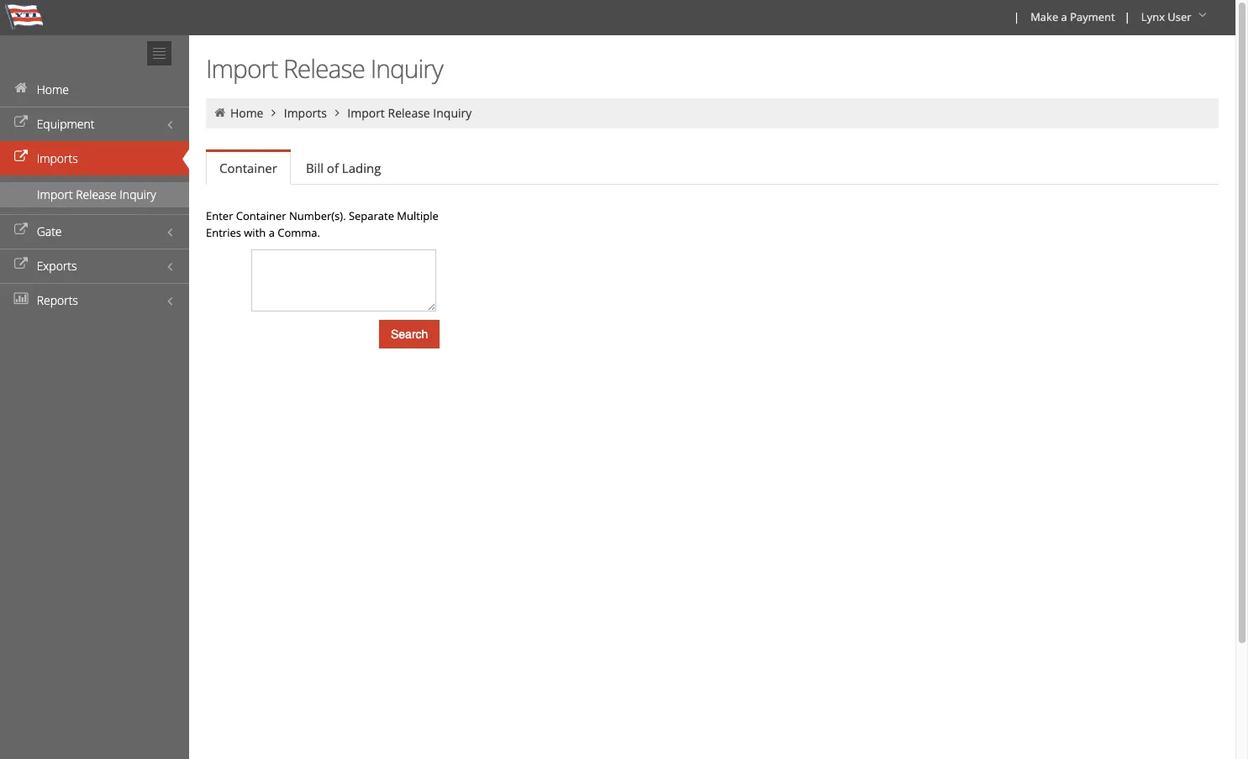 Task type: describe. For each thing, give the bounding box(es) containing it.
lynx
[[1141, 9, 1165, 24]]

separate
[[349, 208, 394, 224]]

external link image for exports
[[13, 259, 29, 271]]

make
[[1031, 9, 1058, 24]]

make a payment
[[1031, 9, 1115, 24]]

comma.
[[278, 225, 320, 240]]

external link image for gate
[[13, 224, 29, 236]]

angle down image
[[1194, 9, 1211, 21]]

with
[[244, 225, 266, 240]]

0 vertical spatial inquiry
[[370, 51, 443, 86]]

import for topmost import release inquiry link
[[347, 105, 385, 121]]

reports link
[[0, 283, 189, 318]]

1 angle right image from the left
[[266, 107, 281, 119]]

user
[[1168, 9, 1192, 24]]

1 vertical spatial imports link
[[0, 141, 189, 176]]

gate
[[37, 224, 62, 240]]

a inside enter container number(s).  separate multiple entries with a comma.
[[269, 225, 275, 240]]

enter
[[206, 208, 233, 224]]

entries
[[206, 225, 241, 240]]

external link image for imports
[[13, 151, 29, 163]]

1 horizontal spatial imports link
[[284, 105, 327, 121]]

1 vertical spatial release
[[388, 105, 430, 121]]

0 vertical spatial import release inquiry link
[[347, 105, 472, 121]]

import release inquiry for topmost import release inquiry link
[[347, 105, 472, 121]]

search
[[391, 328, 428, 341]]

1 horizontal spatial home link
[[230, 105, 263, 121]]

payment
[[1070, 9, 1115, 24]]

1 vertical spatial inquiry
[[433, 105, 472, 121]]

0 horizontal spatial home
[[37, 82, 69, 97]]

0 horizontal spatial release
[[76, 187, 117, 203]]

bar chart image
[[13, 293, 29, 305]]



Task type: vqa. For each thing, say whether or not it's contained in the screenshot.
the topmost Imports
yes



Task type: locate. For each thing, give the bounding box(es) containing it.
a right with
[[269, 225, 275, 240]]

0 vertical spatial release
[[283, 51, 365, 86]]

gate link
[[0, 214, 189, 249]]

container inside 'link'
[[219, 160, 277, 177]]

imports down equipment
[[37, 150, 78, 166]]

a right make
[[1061, 9, 1067, 24]]

1 external link image from the top
[[13, 151, 29, 163]]

external link image
[[13, 151, 29, 163], [13, 259, 29, 271]]

1 horizontal spatial angle right image
[[330, 107, 345, 119]]

| left make
[[1014, 9, 1020, 24]]

| left lynx
[[1124, 9, 1130, 24]]

lynx user link
[[1134, 0, 1217, 35]]

home image up container 'link'
[[213, 107, 227, 119]]

home up equipment
[[37, 82, 69, 97]]

exports
[[37, 258, 77, 274]]

reports
[[37, 292, 78, 308]]

bill
[[306, 160, 324, 177]]

equipment
[[37, 116, 95, 132]]

0 vertical spatial home image
[[13, 82, 29, 94]]

2 | from the left
[[1124, 9, 1130, 24]]

external link image for equipment
[[13, 117, 29, 129]]

bill of lading
[[306, 160, 381, 177]]

container up enter
[[219, 160, 277, 177]]

angle right image
[[266, 107, 281, 119], [330, 107, 345, 119]]

2 angle right image from the left
[[330, 107, 345, 119]]

home image up equipment link at the top left
[[13, 82, 29, 94]]

1 | from the left
[[1014, 9, 1020, 24]]

home
[[37, 82, 69, 97], [230, 105, 263, 121]]

1 vertical spatial import release inquiry
[[347, 105, 472, 121]]

1 vertical spatial import release inquiry link
[[0, 182, 189, 208]]

external link image up bar chart image
[[13, 259, 29, 271]]

home up container 'link'
[[230, 105, 263, 121]]

0 horizontal spatial import
[[37, 187, 73, 203]]

1 horizontal spatial a
[[1061, 9, 1067, 24]]

container link
[[206, 152, 291, 185]]

1 horizontal spatial |
[[1124, 9, 1130, 24]]

0 horizontal spatial imports link
[[0, 141, 189, 176]]

1 vertical spatial import
[[347, 105, 385, 121]]

import for the left import release inquiry link
[[37, 187, 73, 203]]

enter container number(s).  separate multiple entries with a comma.
[[206, 208, 439, 240]]

a
[[1061, 9, 1067, 24], [269, 225, 275, 240]]

0 vertical spatial imports
[[284, 105, 327, 121]]

1 horizontal spatial import release inquiry link
[[347, 105, 472, 121]]

0 vertical spatial a
[[1061, 9, 1067, 24]]

2 external link image from the top
[[13, 224, 29, 236]]

home link up container 'link'
[[230, 105, 263, 121]]

exports link
[[0, 249, 189, 283]]

external link image inside gate link
[[13, 224, 29, 236]]

1 vertical spatial a
[[269, 225, 275, 240]]

external link image inside exports link
[[13, 259, 29, 271]]

external link image left equipment
[[13, 117, 29, 129]]

0 horizontal spatial home image
[[13, 82, 29, 94]]

imports link down equipment
[[0, 141, 189, 176]]

2 external link image from the top
[[13, 259, 29, 271]]

external link image left gate
[[13, 224, 29, 236]]

home link
[[0, 72, 189, 107], [230, 105, 263, 121]]

2 horizontal spatial import
[[347, 105, 385, 121]]

2 vertical spatial import
[[37, 187, 73, 203]]

import
[[206, 51, 278, 86], [347, 105, 385, 121], [37, 187, 73, 203]]

lading
[[342, 160, 381, 177]]

1 vertical spatial imports
[[37, 150, 78, 166]]

0 horizontal spatial angle right image
[[266, 107, 281, 119]]

2 vertical spatial release
[[76, 187, 117, 203]]

2 horizontal spatial release
[[388, 105, 430, 121]]

equipment link
[[0, 107, 189, 141]]

0 horizontal spatial home link
[[0, 72, 189, 107]]

1 vertical spatial external link image
[[13, 224, 29, 236]]

imports link
[[284, 105, 327, 121], [0, 141, 189, 176]]

2 vertical spatial import release inquiry
[[37, 187, 156, 203]]

import inside import release inquiry link
[[37, 187, 73, 203]]

number(s).
[[289, 208, 346, 224]]

multiple
[[397, 208, 439, 224]]

0 vertical spatial import
[[206, 51, 278, 86]]

1 vertical spatial home image
[[213, 107, 227, 119]]

release
[[283, 51, 365, 86], [388, 105, 430, 121], [76, 187, 117, 203]]

1 external link image from the top
[[13, 117, 29, 129]]

angle right image up container 'link'
[[266, 107, 281, 119]]

0 horizontal spatial |
[[1014, 9, 1020, 24]]

import release inquiry link up gate link on the top left of the page
[[0, 182, 189, 208]]

0 vertical spatial imports link
[[284, 105, 327, 121]]

external link image
[[13, 117, 29, 129], [13, 224, 29, 236]]

home image
[[13, 82, 29, 94], [213, 107, 227, 119]]

home link up equipment
[[0, 72, 189, 107]]

1 horizontal spatial release
[[283, 51, 365, 86]]

bill of lading link
[[292, 151, 394, 185]]

import release inquiry
[[206, 51, 443, 86], [347, 105, 472, 121], [37, 187, 156, 203]]

0 horizontal spatial imports
[[37, 150, 78, 166]]

None text field
[[251, 250, 436, 312]]

0 vertical spatial external link image
[[13, 151, 29, 163]]

1 horizontal spatial imports
[[284, 105, 327, 121]]

make a payment link
[[1023, 0, 1121, 35]]

1 vertical spatial container
[[236, 208, 286, 224]]

0 horizontal spatial a
[[269, 225, 275, 240]]

1 vertical spatial external link image
[[13, 259, 29, 271]]

angle right image up of
[[330, 107, 345, 119]]

of
[[327, 160, 339, 177]]

imports link up bill
[[284, 105, 327, 121]]

import release inquiry for the left import release inquiry link
[[37, 187, 156, 203]]

|
[[1014, 9, 1020, 24], [1124, 9, 1130, 24]]

inquiry
[[370, 51, 443, 86], [433, 105, 472, 121], [120, 187, 156, 203]]

0 vertical spatial external link image
[[13, 117, 29, 129]]

1 horizontal spatial home image
[[213, 107, 227, 119]]

import release inquiry link up lading
[[347, 105, 472, 121]]

1 horizontal spatial home
[[230, 105, 263, 121]]

0 vertical spatial container
[[219, 160, 277, 177]]

imports up bill
[[284, 105, 327, 121]]

2 vertical spatial inquiry
[[120, 187, 156, 203]]

lynx user
[[1141, 9, 1192, 24]]

imports
[[284, 105, 327, 121], [37, 150, 78, 166]]

1 vertical spatial home
[[230, 105, 263, 121]]

0 horizontal spatial import release inquiry link
[[0, 182, 189, 208]]

external link image down equipment link at the top left
[[13, 151, 29, 163]]

0 vertical spatial home
[[37, 82, 69, 97]]

container inside enter container number(s).  separate multiple entries with a comma.
[[236, 208, 286, 224]]

1 horizontal spatial import
[[206, 51, 278, 86]]

external link image inside equipment link
[[13, 117, 29, 129]]

container up with
[[236, 208, 286, 224]]

search button
[[379, 320, 440, 349]]

import release inquiry link
[[347, 105, 472, 121], [0, 182, 189, 208]]

0 vertical spatial import release inquiry
[[206, 51, 443, 86]]

container
[[219, 160, 277, 177], [236, 208, 286, 224]]



